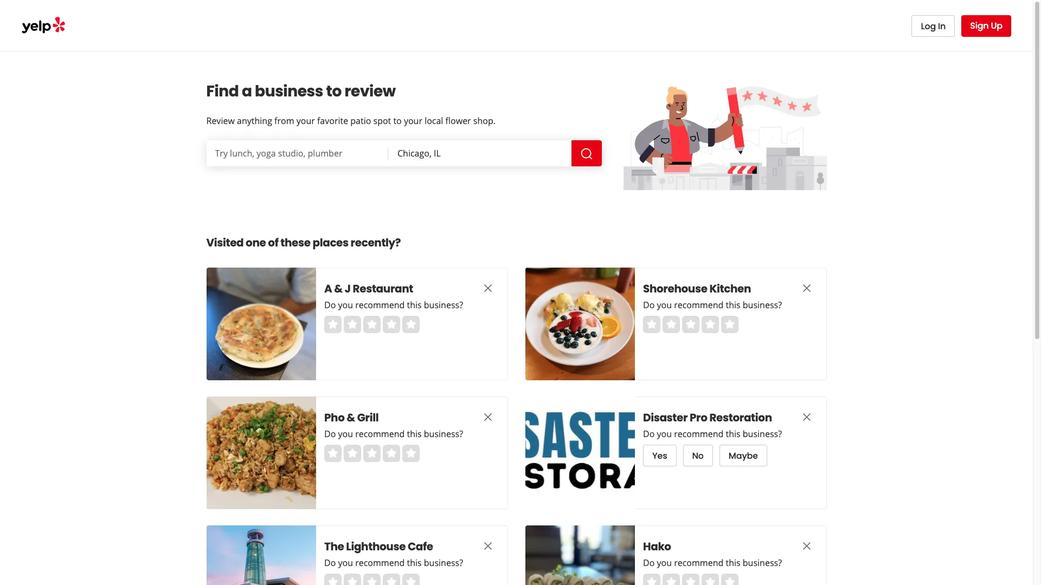 Task type: vqa. For each thing, say whether or not it's contained in the screenshot.
"American"
no



Task type: locate. For each thing, give the bounding box(es) containing it.
do you recommend this business? down the disaster pro restoration link
[[643, 429, 782, 441]]

do you recommend this business? down 'the lighthouse cafe' link
[[324, 558, 463, 570]]

rating element down lighthouse
[[324, 575, 420, 586]]

your right from
[[297, 115, 315, 127]]

this down a & j restaurant link
[[407, 299, 422, 311]]

you for the
[[338, 558, 353, 570]]

rating element
[[324, 316, 420, 334], [643, 316, 739, 334], [324, 445, 420, 463], [324, 575, 420, 586], [643, 575, 739, 586]]

recommend down pho & grill link
[[355, 429, 405, 441]]

rating element down a & j restaurant
[[324, 316, 420, 334]]

of
[[268, 235, 279, 251]]

do you recommend this business? for disaster pro restoration
[[643, 429, 782, 441]]

business? down a & j restaurant link
[[424, 299, 463, 311]]

0 vertical spatial &
[[334, 282, 342, 297]]

do you recommend this business? down hako link
[[643, 558, 782, 570]]

disaster pro restoration link
[[643, 411, 779, 426]]

pho & grill
[[324, 411, 379, 426]]

recommend down the lighthouse cafe
[[355, 558, 405, 570]]

0 horizontal spatial to
[[326, 81, 342, 102]]

visited one of these places recently?
[[206, 235, 401, 251]]

to up favorite
[[326, 81, 342, 102]]

log in link
[[912, 15, 956, 37]]

shorehouse
[[643, 282, 708, 297]]

yes button
[[643, 445, 677, 467]]

a
[[242, 81, 252, 102]]

business? for pho & grill
[[424, 429, 463, 441]]

None search field
[[206, 141, 604, 167]]

rating element down grill
[[324, 445, 420, 463]]

to right spot at the left top of page
[[394, 115, 402, 127]]

search image
[[580, 147, 593, 160]]

pho
[[324, 411, 345, 426]]

to
[[326, 81, 342, 102], [394, 115, 402, 127]]

you down disaster
[[657, 429, 672, 441]]

business? down cafe
[[424, 558, 463, 570]]

this for shorehouse kitchen
[[726, 299, 741, 311]]

do for a
[[324, 299, 336, 311]]

kitchen
[[710, 282, 751, 297]]

this down cafe
[[407, 558, 422, 570]]

do
[[324, 299, 336, 311], [643, 299, 655, 311], [324, 429, 336, 441], [643, 429, 655, 441], [324, 558, 336, 570], [643, 558, 655, 570]]

this down restoration
[[726, 429, 741, 441]]

none field down from
[[215, 148, 380, 160]]

recommend down restaurant
[[355, 299, 405, 311]]

1 horizontal spatial your
[[404, 115, 423, 127]]

business? down restoration
[[743, 429, 782, 441]]

j
[[345, 282, 351, 297]]

do you recommend this business?
[[324, 299, 463, 311], [643, 299, 782, 311], [324, 429, 463, 441], [643, 429, 782, 441], [324, 558, 463, 570], [643, 558, 782, 570]]

disaster pro restoration
[[643, 411, 772, 426]]

rating element down "shorehouse kitchen"
[[643, 316, 739, 334]]

this
[[407, 299, 422, 311], [726, 299, 741, 311], [407, 429, 422, 441], [726, 429, 741, 441], [407, 558, 422, 570], [726, 558, 741, 570]]

you
[[338, 299, 353, 311], [657, 299, 672, 311], [338, 429, 353, 441], [657, 429, 672, 441], [338, 558, 353, 570], [657, 558, 672, 570]]

no button
[[683, 445, 713, 467]]

2 none field from the left
[[398, 148, 563, 160]]

do down the in the bottom of the page
[[324, 558, 336, 570]]

recommend for shorehouse
[[674, 299, 724, 311]]

1 none field from the left
[[215, 148, 380, 160]]

recommend for pho
[[355, 429, 405, 441]]

the lighthouse cafe
[[324, 540, 433, 555]]

this down hako link
[[726, 558, 741, 570]]

0 horizontal spatial none field
[[215, 148, 380, 160]]

no
[[692, 450, 704, 463]]

recommend for the
[[355, 558, 405, 570]]

&
[[334, 282, 342, 297], [347, 411, 355, 426]]

do you recommend this business? for shorehouse kitchen
[[643, 299, 782, 311]]

dismiss card image
[[801, 282, 814, 295], [482, 540, 495, 553], [801, 540, 814, 553]]

you for a
[[338, 299, 353, 311]]

do down pho
[[324, 429, 336, 441]]

& for pho
[[347, 411, 355, 426]]

None radio
[[324, 316, 342, 334], [643, 316, 661, 334], [682, 316, 700, 334], [702, 316, 719, 334], [324, 445, 342, 463], [344, 445, 361, 463], [363, 445, 381, 463], [383, 445, 400, 463], [363, 575, 381, 586], [383, 575, 400, 586], [682, 575, 700, 586], [324, 316, 342, 334], [643, 316, 661, 334], [682, 316, 700, 334], [702, 316, 719, 334], [324, 445, 342, 463], [344, 445, 361, 463], [363, 445, 381, 463], [383, 445, 400, 463], [363, 575, 381, 586], [383, 575, 400, 586], [682, 575, 700, 586]]

pho & grill link
[[324, 411, 460, 426]]

you down j on the left
[[338, 299, 353, 311]]

recommend down pro
[[674, 429, 724, 441]]

business? for shorehouse kitchen
[[743, 299, 782, 311]]

do down shorehouse on the right of page
[[643, 299, 655, 311]]

dismiss card image for a & j restaurant
[[482, 282, 495, 295]]

these
[[281, 235, 311, 251]]

business?
[[424, 299, 463, 311], [743, 299, 782, 311], [424, 429, 463, 441], [743, 429, 782, 441], [424, 558, 463, 570], [743, 558, 782, 570]]

1 horizontal spatial &
[[347, 411, 355, 426]]

anything
[[237, 115, 272, 127]]

you down shorehouse on the right of page
[[657, 299, 672, 311]]

flower
[[446, 115, 471, 127]]

this for the lighthouse cafe
[[407, 558, 422, 570]]

do you recommend this business? down shorehouse kitchen link at the right of the page
[[643, 299, 782, 311]]

& right pho
[[347, 411, 355, 426]]

review
[[345, 81, 396, 102]]

the lighthouse cafe link
[[324, 540, 460, 555]]

0 horizontal spatial your
[[297, 115, 315, 127]]

a & j restaurant
[[324, 282, 413, 297]]

rating element for shorehouse
[[643, 316, 739, 334]]

visited
[[206, 235, 244, 251]]

do you recommend this business? down a & j restaurant link
[[324, 299, 463, 311]]

none field near
[[398, 148, 563, 160]]

do you recommend this business? down pho & grill link
[[324, 429, 463, 441]]

0 vertical spatial to
[[326, 81, 342, 102]]

None radio
[[344, 316, 361, 334], [363, 316, 381, 334], [383, 316, 400, 334], [402, 316, 420, 334], [663, 316, 680, 334], [721, 316, 739, 334], [402, 445, 420, 463], [324, 575, 342, 586], [344, 575, 361, 586], [402, 575, 420, 586], [643, 575, 661, 586], [663, 575, 680, 586], [702, 575, 719, 586], [721, 575, 739, 586], [344, 316, 361, 334], [363, 316, 381, 334], [383, 316, 400, 334], [402, 316, 420, 334], [663, 316, 680, 334], [721, 316, 739, 334], [402, 445, 420, 463], [324, 575, 342, 586], [344, 575, 361, 586], [402, 575, 420, 586], [643, 575, 661, 586], [663, 575, 680, 586], [702, 575, 719, 586], [721, 575, 739, 586]]

photo of a & j restaurant image
[[206, 268, 316, 381]]

dismiss card image for disaster pro restoration
[[801, 411, 814, 424]]

you down the pho & grill
[[338, 429, 353, 441]]

from
[[275, 115, 294, 127]]

grill
[[357, 411, 379, 426]]

find a business to review
[[206, 81, 396, 102]]

the
[[324, 540, 344, 555]]

none field find
[[215, 148, 380, 160]]

lighthouse
[[346, 540, 406, 555]]

do down disaster
[[643, 429, 655, 441]]

business? down kitchen
[[743, 299, 782, 311]]

1 horizontal spatial to
[[394, 115, 402, 127]]

business? down pho & grill link
[[424, 429, 463, 441]]

a & j restaurant link
[[324, 282, 460, 297]]

do down a at the left of page
[[324, 299, 336, 311]]

1 horizontal spatial none field
[[398, 148, 563, 160]]

none field down 'shop.'
[[398, 148, 563, 160]]

recommend down "shorehouse kitchen"
[[674, 299, 724, 311]]

dismiss card image
[[482, 282, 495, 295], [482, 411, 495, 424], [801, 411, 814, 424]]

dismiss card image for kitchen
[[801, 282, 814, 295]]

business
[[255, 81, 323, 102]]

business? down hako link
[[743, 558, 782, 570]]

pro
[[690, 411, 708, 426]]

Near text field
[[398, 148, 563, 160]]

this down pho & grill link
[[407, 429, 422, 441]]

sign
[[971, 20, 989, 32]]

1 vertical spatial to
[[394, 115, 402, 127]]

0 horizontal spatial &
[[334, 282, 342, 297]]

1 vertical spatial &
[[347, 411, 355, 426]]

rating element for the
[[324, 575, 420, 586]]

recommend
[[355, 299, 405, 311], [674, 299, 724, 311], [355, 429, 405, 441], [674, 429, 724, 441], [355, 558, 405, 570], [674, 558, 724, 570]]

maybe button
[[720, 445, 767, 467]]

this down kitchen
[[726, 299, 741, 311]]

your
[[297, 115, 315, 127], [404, 115, 423, 127]]

you down the in the bottom of the page
[[338, 558, 353, 570]]

& left j on the left
[[334, 282, 342, 297]]

recently?
[[351, 235, 401, 251]]

shop.
[[474, 115, 496, 127]]

you for shorehouse
[[657, 299, 672, 311]]

None field
[[215, 148, 380, 160], [398, 148, 563, 160]]

& for a
[[334, 282, 342, 297]]

your left local
[[404, 115, 423, 127]]

photo of pho & grill image
[[206, 397, 316, 510]]

do you recommend this business? for pho & grill
[[324, 429, 463, 441]]



Task type: describe. For each thing, give the bounding box(es) containing it.
do for pho
[[324, 429, 336, 441]]

this for pho & grill
[[407, 429, 422, 441]]

do you recommend this business? for hako
[[643, 558, 782, 570]]

a
[[324, 282, 332, 297]]

cafe
[[408, 540, 433, 555]]

do for the
[[324, 558, 336, 570]]

business? for a & j restaurant
[[424, 299, 463, 311]]

Find text field
[[215, 148, 380, 160]]

places
[[313, 235, 349, 251]]

log
[[922, 20, 936, 32]]

do down hako
[[643, 558, 655, 570]]

recommend for disaster
[[674, 429, 724, 441]]

business? for hako
[[743, 558, 782, 570]]

sign up link
[[962, 15, 1012, 37]]

photo of hako image
[[525, 526, 635, 586]]

favorite
[[317, 115, 348, 127]]

this for a & j restaurant
[[407, 299, 422, 311]]

you for pho
[[338, 429, 353, 441]]

patio
[[351, 115, 371, 127]]

recommend down hako link
[[674, 558, 724, 570]]

rating element for a
[[324, 316, 420, 334]]

do you recommend this business? for a & j restaurant
[[324, 299, 463, 311]]

maybe
[[729, 450, 758, 463]]

hako
[[643, 540, 671, 555]]

photo of the lighthouse cafe image
[[206, 526, 316, 586]]

review
[[206, 115, 235, 127]]

rating element for pho
[[324, 445, 420, 463]]

yes
[[652, 450, 667, 463]]

dismiss card image for pho & grill
[[482, 411, 495, 424]]

this for disaster pro restoration
[[726, 429, 741, 441]]

dismiss card image for lighthouse
[[482, 540, 495, 553]]

log in
[[922, 20, 946, 32]]

spot
[[374, 115, 391, 127]]

rating element down hako link
[[643, 575, 739, 586]]

you for disaster
[[657, 429, 672, 441]]

up
[[992, 20, 1003, 32]]

hako link
[[643, 540, 779, 555]]

recommend for a
[[355, 299, 405, 311]]

one
[[246, 235, 266, 251]]

this for hako
[[726, 558, 741, 570]]

shorehouse kitchen
[[643, 282, 751, 297]]

sign up
[[971, 20, 1003, 32]]

business? for the lighthouse cafe
[[424, 558, 463, 570]]

photo of disaster pro restoration image
[[525, 397, 635, 510]]

restaurant
[[353, 282, 413, 297]]

do you recommend this business? for the lighthouse cafe
[[324, 558, 463, 570]]

shorehouse kitchen link
[[643, 282, 779, 297]]

review anything from your favorite patio spot to your local flower shop.
[[206, 115, 496, 127]]

business? for disaster pro restoration
[[743, 429, 782, 441]]

you down hako
[[657, 558, 672, 570]]

2 your from the left
[[404, 115, 423, 127]]

local
[[425, 115, 443, 127]]

photo of shorehouse kitchen image
[[525, 268, 635, 381]]

in
[[939, 20, 946, 32]]

disaster
[[643, 411, 688, 426]]

do for shorehouse
[[643, 299, 655, 311]]

do for disaster
[[643, 429, 655, 441]]

restoration
[[710, 411, 772, 426]]

1 your from the left
[[297, 115, 315, 127]]

find
[[206, 81, 239, 102]]



